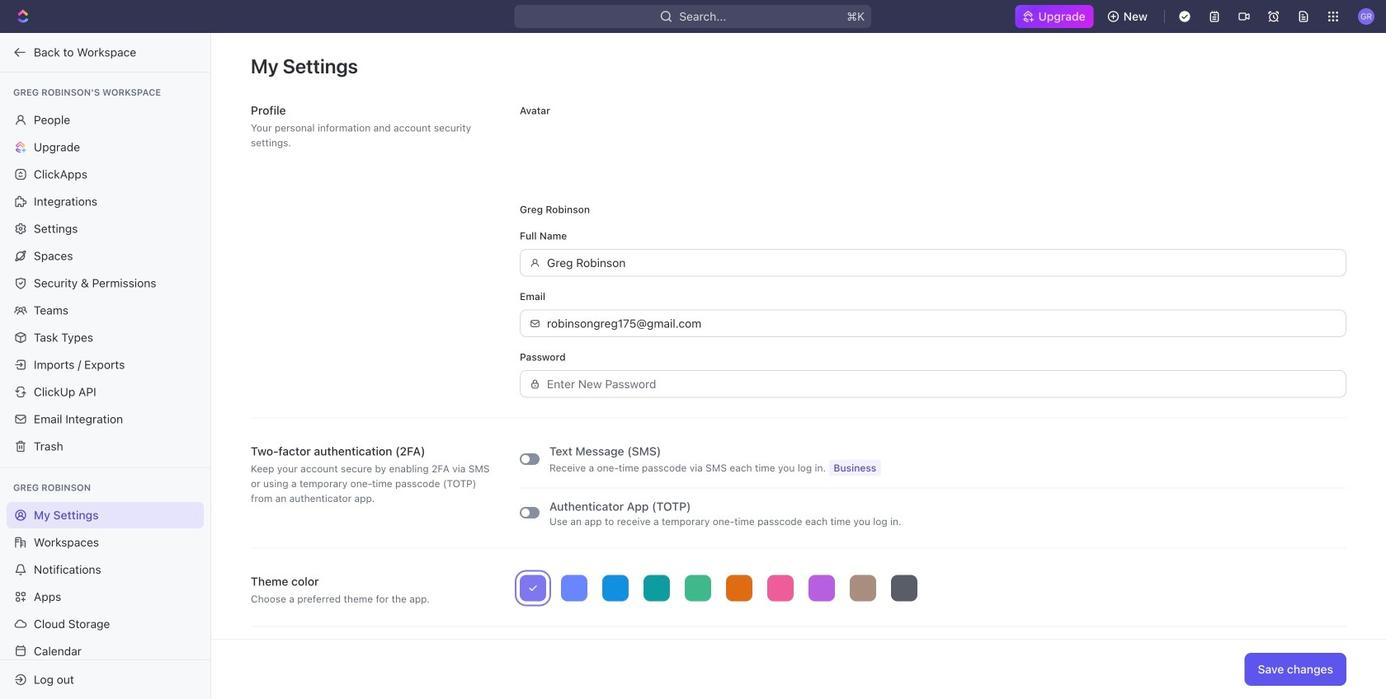 Task type: describe. For each thing, give the bounding box(es) containing it.
Enter Username text field
[[547, 250, 1337, 276]]

9 option from the left
[[850, 576, 876, 602]]

3 option from the left
[[602, 576, 629, 602]]

1 option from the left
[[520, 576, 546, 602]]

4 option from the left
[[644, 576, 670, 602]]

6 option from the left
[[726, 576, 752, 602]]

2 option from the left
[[561, 576, 587, 602]]



Task type: locate. For each thing, give the bounding box(es) containing it.
None text field
[[547, 675, 1317, 700]]

option
[[520, 576, 546, 602], [561, 576, 587, 602], [602, 576, 629, 602], [644, 576, 670, 602], [685, 576, 711, 602], [726, 576, 752, 602], [767, 576, 794, 602], [809, 576, 835, 602], [850, 576, 876, 602], [891, 576, 918, 602]]

7 option from the left
[[767, 576, 794, 602]]

Enter New Password text field
[[547, 371, 1337, 397]]

10 option from the left
[[891, 576, 918, 602]]

8 option from the left
[[809, 576, 835, 602]]

available on business plans or higher element
[[829, 460, 881, 477]]

5 option from the left
[[685, 576, 711, 602]]

list box
[[520, 576, 1347, 602]]

Enter Email text field
[[547, 311, 1337, 337]]



Task type: vqa. For each thing, say whether or not it's contained in the screenshot.
the rightmost THE 2
no



